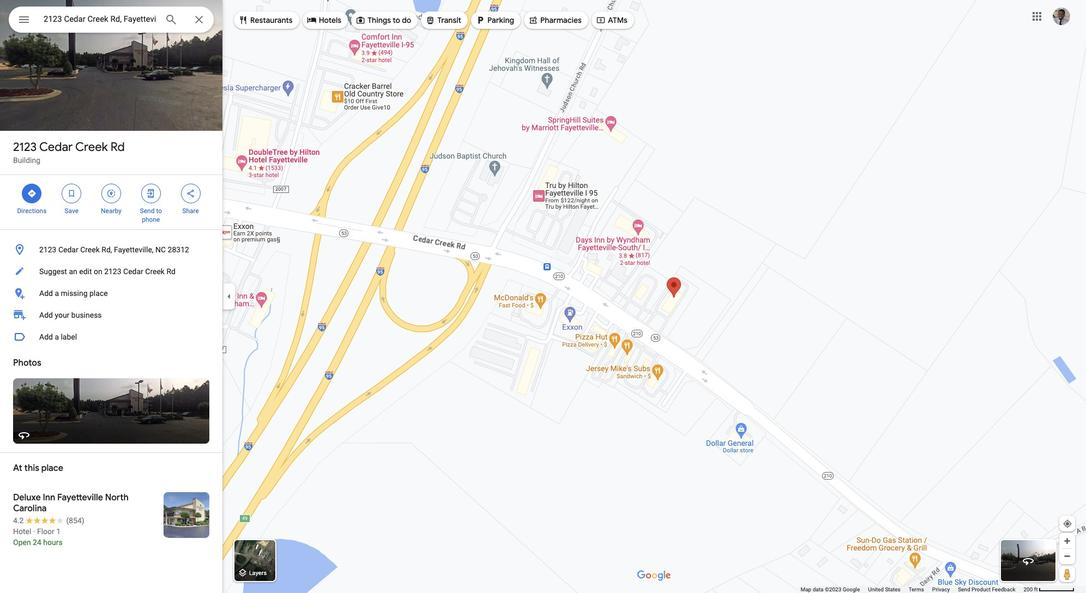 Task type: describe. For each thing, give the bounding box(es) containing it.
(854)
[[66, 517, 84, 525]]


[[146, 188, 156, 200]]

show your location image
[[1063, 519, 1073, 529]]

to inside send to phone
[[156, 207, 162, 215]]

google
[[843, 587, 860, 593]]

 parking
[[476, 14, 514, 26]]

hotel · floor 1 open 24 hours
[[13, 528, 63, 547]]

add for add a missing place
[[39, 289, 53, 298]]

2123 Cedar Creek Rd, Fayetteville, NC 28312 field
[[9, 7, 214, 33]]

a for label
[[55, 333, 59, 341]]

zoom in image
[[1064, 537, 1072, 546]]

restaurants
[[250, 15, 293, 25]]

atms
[[608, 15, 628, 25]]

nearby
[[101, 207, 122, 215]]


[[238, 14, 248, 26]]

label
[[61, 333, 77, 341]]


[[186, 188, 196, 200]]

send to phone
[[140, 207, 162, 224]]

show street view coverage image
[[1060, 566, 1076, 583]]


[[356, 14, 366, 26]]

send for send to phone
[[140, 207, 155, 215]]


[[17, 12, 31, 27]]

to inside  things to do
[[393, 15, 400, 25]]

save
[[65, 207, 79, 215]]

feedback
[[993, 587, 1016, 593]]

none field inside 2123 cedar creek rd, fayetteville, nc 28312 "field"
[[44, 13, 156, 26]]

open
[[13, 538, 31, 547]]

product
[[972, 587, 991, 593]]

missing
[[61, 289, 88, 298]]

photos
[[13, 358, 41, 369]]

©2023
[[825, 587, 842, 593]]

send product feedback button
[[959, 586, 1016, 594]]

 hotels
[[307, 14, 342, 26]]

add a label button
[[0, 326, 223, 348]]


[[27, 188, 37, 200]]

add for add your business
[[39, 311, 53, 320]]

2 vertical spatial cedar
[[123, 267, 143, 276]]

at
[[13, 463, 22, 474]]

parking
[[488, 15, 514, 25]]

2123 for rd,
[[39, 245, 56, 254]]

a for missing
[[55, 289, 59, 298]]

send for send product feedback
[[959, 587, 971, 593]]

2 vertical spatial creek
[[145, 267, 165, 276]]

4.2 stars 854 reviews image
[[13, 516, 84, 526]]

rd inside button
[[167, 267, 176, 276]]

privacy
[[933, 587, 950, 593]]

rd inside 2123 cedar creek rd building
[[111, 140, 125, 155]]

suggest an edit on 2123 cedar creek rd button
[[0, 261, 223, 283]]

pharmacies
[[541, 15, 582, 25]]

phone
[[142, 216, 160, 224]]


[[476, 14, 486, 26]]

rd,
[[102, 245, 112, 254]]

do
[[402, 15, 411, 25]]

map data ©2023 google
[[801, 587, 860, 593]]

cedar for rd
[[39, 140, 73, 155]]

states
[[886, 587, 901, 593]]

 restaurants
[[238, 14, 293, 26]]

street view image
[[1022, 555, 1035, 568]]

map
[[801, 587, 812, 593]]

privacy button
[[933, 586, 950, 594]]

an
[[69, 267, 77, 276]]

carolina
[[13, 504, 47, 514]]

actions for 2123 cedar creek rd region
[[0, 175, 223, 230]]

this
[[24, 463, 39, 474]]

 atms
[[596, 14, 628, 26]]

north
[[105, 493, 129, 504]]

business
[[71, 311, 102, 320]]

things
[[368, 15, 391, 25]]

united
[[869, 587, 884, 593]]

united states
[[869, 587, 901, 593]]

2123 for rd
[[13, 140, 37, 155]]

send product feedback
[[959, 587, 1016, 593]]

2123 cedar creek rd building
[[13, 140, 125, 165]]

united states button
[[869, 586, 901, 594]]

transit
[[438, 15, 462, 25]]



Task type: vqa. For each thing, say whether or not it's contained in the screenshot.


Task type: locate. For each thing, give the bounding box(es) containing it.
google maps element
[[0, 0, 1087, 594]]

send up phone
[[140, 207, 155, 215]]

·
[[33, 528, 35, 536]]

inn
[[43, 493, 55, 504]]

0 vertical spatial place
[[89, 289, 108, 298]]

layers
[[249, 570, 267, 577]]

add down suggest
[[39, 289, 53, 298]]

creek down nc
[[145, 267, 165, 276]]

0 horizontal spatial rd
[[111, 140, 125, 155]]

2123 inside 2123 cedar creek rd building
[[13, 140, 37, 155]]


[[529, 14, 538, 26]]

add a missing place
[[39, 289, 108, 298]]

add
[[39, 289, 53, 298], [39, 311, 53, 320], [39, 333, 53, 341]]

suggest
[[39, 267, 67, 276]]

1 horizontal spatial to
[[393, 15, 400, 25]]

fayetteville
[[57, 493, 103, 504]]

send inside button
[[959, 587, 971, 593]]

creek left rd,
[[80, 245, 100, 254]]

send
[[140, 207, 155, 215], [959, 587, 971, 593]]

data
[[813, 587, 824, 593]]

your
[[55, 311, 69, 320]]

nc
[[155, 245, 166, 254]]

1 horizontal spatial 2123
[[39, 245, 56, 254]]

2 add from the top
[[39, 311, 53, 320]]

0 vertical spatial creek
[[75, 140, 108, 155]]

 button
[[9, 7, 39, 35]]

add for add a label
[[39, 333, 53, 341]]

0 vertical spatial send
[[140, 207, 155, 215]]

cedar up an
[[58, 245, 78, 254]]

2 a from the top
[[55, 333, 59, 341]]

deluxe
[[13, 493, 41, 504]]

suggest an edit on 2123 cedar creek rd
[[39, 267, 176, 276]]


[[307, 14, 317, 26]]

0 horizontal spatial 2123
[[13, 140, 37, 155]]

1 horizontal spatial place
[[89, 289, 108, 298]]

1 a from the top
[[55, 289, 59, 298]]

1
[[56, 528, 61, 536]]

0 vertical spatial rd
[[111, 140, 125, 155]]

creek inside 2123 cedar creek rd building
[[75, 140, 108, 155]]

2123 cedar creek rd, fayetteville, nc 28312 button
[[0, 239, 223, 261]]


[[596, 14, 606, 26]]

0 vertical spatial cedar
[[39, 140, 73, 155]]

to
[[393, 15, 400, 25], [156, 207, 162, 215]]


[[106, 188, 116, 200]]

send left product
[[959, 587, 971, 593]]

0 vertical spatial 2123
[[13, 140, 37, 155]]

200 ft
[[1024, 587, 1038, 593]]

place inside button
[[89, 289, 108, 298]]

rd up 
[[111, 140, 125, 155]]

hours
[[43, 538, 63, 547]]

2123 right on
[[104, 267, 121, 276]]

a
[[55, 289, 59, 298], [55, 333, 59, 341]]

2 vertical spatial 2123
[[104, 267, 121, 276]]

add left the label
[[39, 333, 53, 341]]

1 vertical spatial place
[[41, 463, 63, 474]]

place right this
[[41, 463, 63, 474]]

24
[[33, 538, 41, 547]]

add a label
[[39, 333, 77, 341]]

200 ft button
[[1024, 587, 1075, 593]]

 things to do
[[356, 14, 411, 26]]

place down on
[[89, 289, 108, 298]]

2123 cedar creek rd main content
[[0, 0, 223, 594]]

cedar inside 2123 cedar creek rd building
[[39, 140, 73, 155]]

1 vertical spatial a
[[55, 333, 59, 341]]

on
[[94, 267, 102, 276]]

footer containing map data ©2023 google
[[801, 586, 1024, 594]]

2123 cedar creek rd, fayetteville, nc 28312
[[39, 245, 189, 254]]

fayetteville,
[[114, 245, 154, 254]]

add left the your
[[39, 311, 53, 320]]

terms
[[909, 587, 925, 593]]

1 horizontal spatial rd
[[167, 267, 176, 276]]

1 horizontal spatial send
[[959, 587, 971, 593]]

0 horizontal spatial send
[[140, 207, 155, 215]]

 pharmacies
[[529, 14, 582, 26]]

to left do
[[393, 15, 400, 25]]

cedar up building
[[39, 140, 73, 155]]

 search field
[[9, 7, 214, 35]]

edit
[[79, 267, 92, 276]]

2 vertical spatial add
[[39, 333, 53, 341]]

to up phone
[[156, 207, 162, 215]]

cedar for rd,
[[58, 245, 78, 254]]


[[67, 188, 76, 200]]

1 vertical spatial 2123
[[39, 245, 56, 254]]

zoom out image
[[1064, 553, 1072, 561]]

creek for rd
[[75, 140, 108, 155]]

footer inside google maps element
[[801, 586, 1024, 594]]

 transit
[[426, 14, 462, 26]]

1 vertical spatial to
[[156, 207, 162, 215]]

rd
[[111, 140, 125, 155], [167, 267, 176, 276]]

0 horizontal spatial place
[[41, 463, 63, 474]]

200
[[1024, 587, 1033, 593]]

4.2
[[13, 517, 24, 525]]

1 add from the top
[[39, 289, 53, 298]]

hotels
[[319, 15, 342, 25]]

1 vertical spatial creek
[[80, 245, 100, 254]]

add a missing place button
[[0, 283, 223, 304]]

1 vertical spatial cedar
[[58, 245, 78, 254]]

cedar
[[39, 140, 73, 155], [58, 245, 78, 254], [123, 267, 143, 276]]

rd down "28312"
[[167, 267, 176, 276]]

footer
[[801, 586, 1024, 594]]

0 vertical spatial to
[[393, 15, 400, 25]]

2 horizontal spatial 2123
[[104, 267, 121, 276]]

a left missing
[[55, 289, 59, 298]]


[[426, 14, 435, 26]]

place
[[89, 289, 108, 298], [41, 463, 63, 474]]

floor
[[37, 528, 54, 536]]

hotel
[[13, 528, 31, 536]]

None field
[[44, 13, 156, 26]]

creek up 
[[75, 140, 108, 155]]

0 vertical spatial a
[[55, 289, 59, 298]]

1 vertical spatial add
[[39, 311, 53, 320]]

directions
[[17, 207, 47, 215]]

2123 up suggest
[[39, 245, 56, 254]]

0 vertical spatial add
[[39, 289, 53, 298]]

at this place
[[13, 463, 63, 474]]

ft
[[1035, 587, 1038, 593]]

a left the label
[[55, 333, 59, 341]]

0 horizontal spatial to
[[156, 207, 162, 215]]

3 add from the top
[[39, 333, 53, 341]]

cedar down fayetteville, at the left
[[123, 267, 143, 276]]

send inside send to phone
[[140, 207, 155, 215]]

2123 up building
[[13, 140, 37, 155]]

creek for rd,
[[80, 245, 100, 254]]

collapse side panel image
[[223, 291, 235, 303]]

2123
[[13, 140, 37, 155], [39, 245, 56, 254], [104, 267, 121, 276]]

google account: leeland pitt  
(leeland.pitt@adept.ai) image
[[1053, 7, 1071, 25]]

add your business
[[39, 311, 102, 320]]

add your business link
[[0, 304, 223, 326]]

deluxe inn fayetteville north carolina
[[13, 493, 129, 514]]

28312
[[168, 245, 189, 254]]

1 vertical spatial send
[[959, 587, 971, 593]]

1 vertical spatial rd
[[167, 267, 176, 276]]

terms button
[[909, 586, 925, 594]]

creek
[[75, 140, 108, 155], [80, 245, 100, 254], [145, 267, 165, 276]]

share
[[182, 207, 199, 215]]

building
[[13, 156, 40, 165]]



